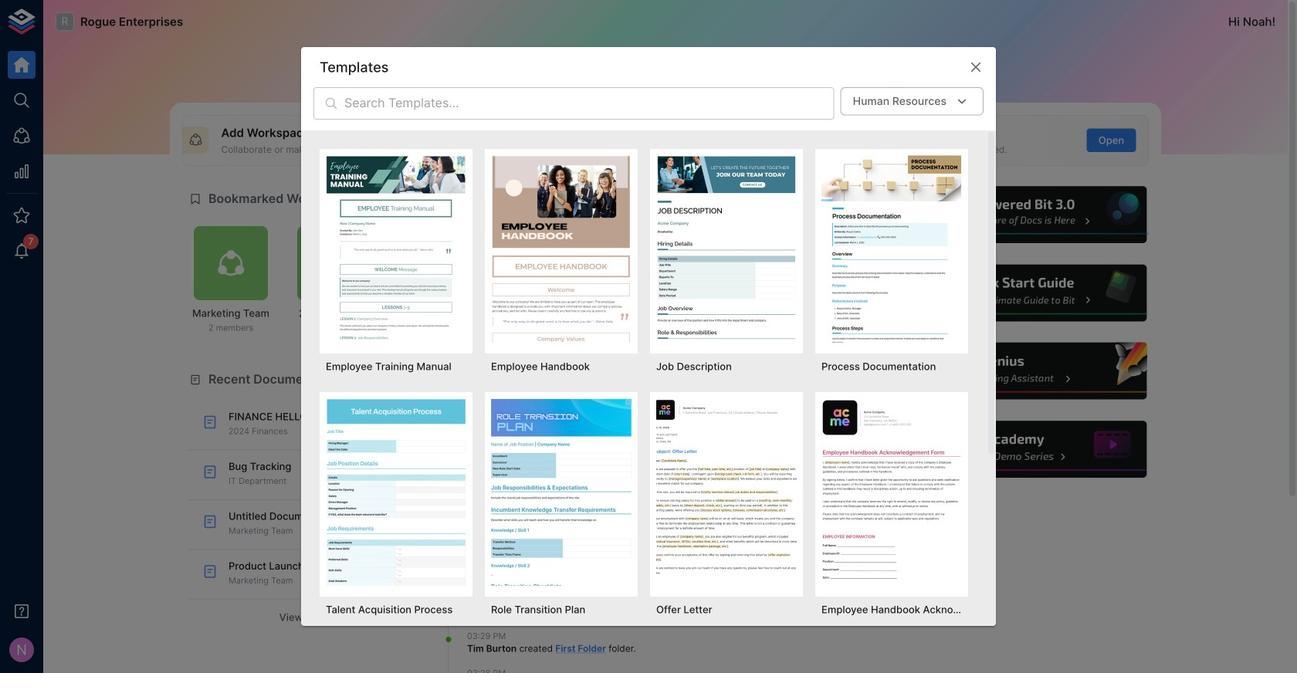 Task type: vqa. For each thing, say whether or not it's contained in the screenshot.
second help image from the top
yes



Task type: describe. For each thing, give the bounding box(es) containing it.
job description image
[[657, 155, 797, 343]]

3 help image from the top
[[917, 341, 1149, 402]]

2 help image from the top
[[917, 263, 1149, 324]]

1 help image from the top
[[917, 184, 1149, 246]]

offer letter image
[[657, 399, 797, 586]]

employee handbook image
[[491, 155, 632, 343]]

Search Templates... text field
[[345, 87, 835, 120]]

role transition plan image
[[491, 399, 632, 586]]



Task type: locate. For each thing, give the bounding box(es) containing it.
employee handbook acknowledgement form image
[[822, 399, 962, 586]]

4 help image from the top
[[917, 419, 1149, 480]]

help image
[[917, 184, 1149, 246], [917, 263, 1149, 324], [917, 341, 1149, 402], [917, 419, 1149, 480]]

dialog
[[301, 47, 996, 674]]

employee training manual image
[[326, 155, 467, 343]]

talent acquisition process image
[[326, 399, 467, 586]]

process documentation image
[[822, 155, 962, 343]]



